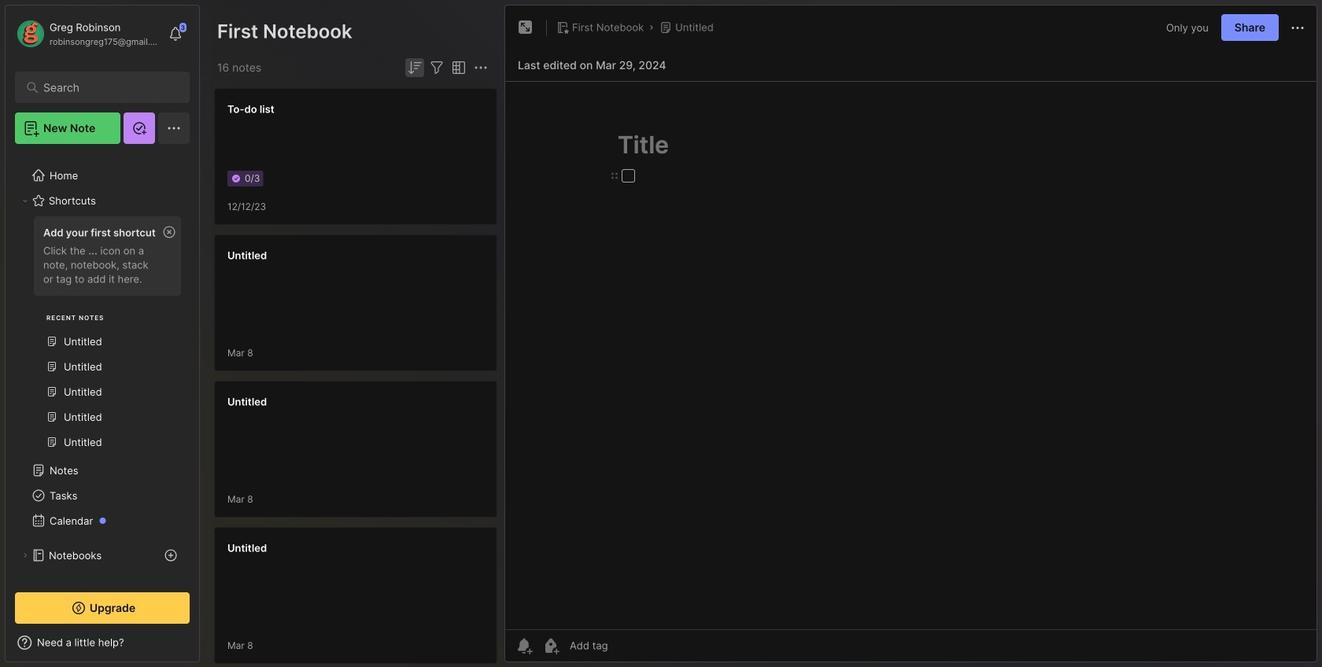 Task type: vqa. For each thing, say whether or not it's contained in the screenshot.
bottommost tab list
no



Task type: locate. For each thing, give the bounding box(es) containing it.
note window element
[[505, 5, 1318, 667]]

group
[[15, 212, 189, 464]]

more actions field inside note window element
[[1289, 18, 1307, 37]]

More actions field
[[1289, 18, 1307, 37], [471, 58, 490, 77]]

tree inside main element
[[6, 153, 199, 653]]

add filters image
[[427, 58, 446, 77]]

group inside tree
[[15, 212, 189, 464]]

1 horizontal spatial more actions field
[[1289, 18, 1307, 37]]

add a reminder image
[[515, 637, 534, 656]]

Add tag field
[[568, 639, 686, 653]]

0 vertical spatial more actions field
[[1289, 18, 1307, 37]]

None search field
[[43, 78, 169, 97]]

add tag image
[[542, 637, 560, 656]]

tree
[[6, 153, 199, 653]]

1 vertical spatial more actions field
[[471, 58, 490, 77]]



Task type: describe. For each thing, give the bounding box(es) containing it.
main element
[[0, 0, 205, 667]]

View options field
[[446, 58, 468, 77]]

more actions image
[[1289, 19, 1307, 37]]

Account field
[[15, 18, 161, 50]]

WHAT'S NEW field
[[6, 630, 199, 656]]

none search field inside main element
[[43, 78, 169, 97]]

Add filters field
[[427, 58, 446, 77]]

click to collapse image
[[199, 638, 211, 657]]

expand note image
[[516, 18, 535, 37]]

Note Editor text field
[[505, 81, 1317, 630]]

Sort options field
[[405, 58, 424, 77]]

0 horizontal spatial more actions field
[[471, 58, 490, 77]]

Search text field
[[43, 80, 169, 95]]

expand notebooks image
[[20, 551, 30, 560]]

more actions image
[[471, 58, 490, 77]]



